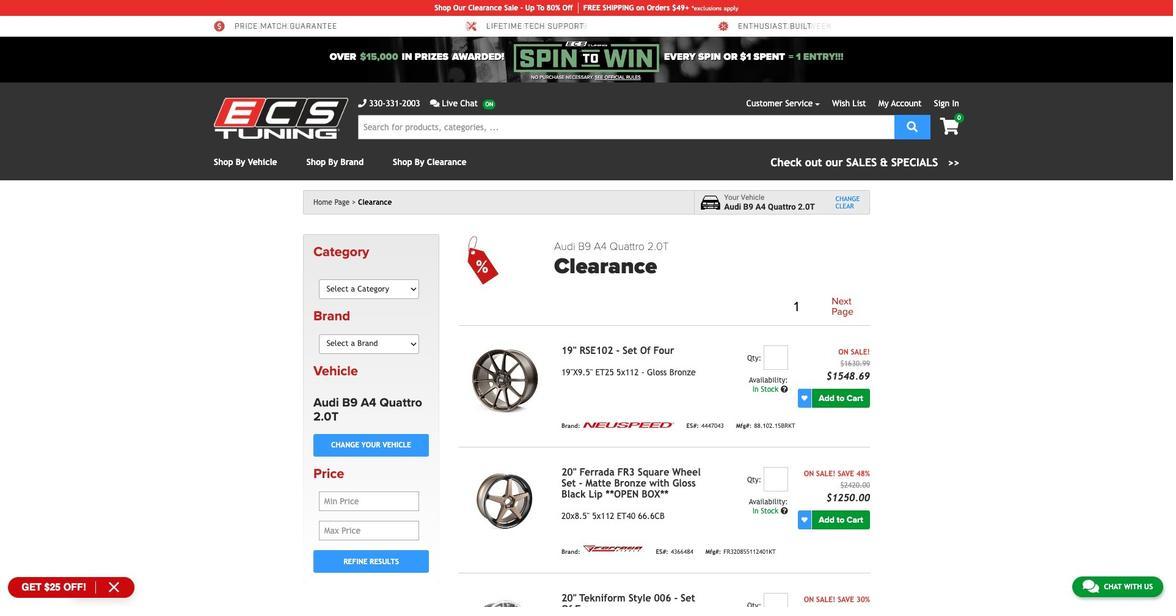Task type: locate. For each thing, give the bounding box(es) containing it.
1 horizontal spatial comments image
[[1083, 579, 1100, 594]]

0 horizontal spatial comments image
[[430, 99, 440, 108]]

1 add to wish list image from the top
[[802, 395, 808, 401]]

search image
[[907, 121, 919, 132]]

Search text field
[[358, 115, 895, 139]]

Min Price number field
[[319, 492, 420, 511]]

0 vertical spatial add to wish list image
[[802, 395, 808, 401]]

paginated product list navigation navigation
[[555, 294, 871, 320]]

es#4366484 - fr320855112401kt - 20" ferrada fr3 square wheel set -  matte bronze with gloss black lip **open box** - 20x8.5" 5x112 et40 66.6cb - ferrada wheels - audi bmw volkswagen image
[[459, 467, 552, 537]]

add to wish list image
[[802, 395, 808, 401], [802, 517, 808, 523]]

None number field
[[764, 345, 789, 370], [764, 467, 789, 491], [764, 593, 789, 607], [764, 345, 789, 370], [764, 467, 789, 491], [764, 593, 789, 607]]

phone image
[[358, 99, 367, 108]]

1 vertical spatial add to wish list image
[[802, 517, 808, 523]]

comments image
[[430, 99, 440, 108], [1083, 579, 1100, 594]]

question circle image
[[781, 386, 789, 393]]

0 vertical spatial comments image
[[430, 99, 440, 108]]

es#4447043 - 88.102.15brkt - 19" rse102 - set of four - 19"x9.5" et25 5x112 - gloss bronze - neuspeed - audi image
[[459, 345, 552, 415]]

2 add to wish list image from the top
[[802, 517, 808, 523]]

add to wish list image for question circle image
[[802, 395, 808, 401]]

neuspeed - corporate logo image
[[583, 422, 675, 428]]

shopping cart image
[[941, 118, 960, 135]]

Max Price number field
[[319, 521, 420, 541]]



Task type: describe. For each thing, give the bounding box(es) containing it.
es#4624063 - 006-12kt1 - 20" tekniform style 006 - set of four - 20"x9" et30 5x112 - hyper silver - tekniform - audi bmw mini image
[[459, 593, 552, 607]]

ecs tuning image
[[214, 98, 348, 139]]

1 vertical spatial comments image
[[1083, 579, 1100, 594]]

question circle image
[[781, 507, 789, 515]]

ecs tuning 'spin to win' contest logo image
[[514, 42, 660, 72]]

add to wish list image for question circle icon
[[802, 517, 808, 523]]

ferrada wheels - corporate logo image
[[583, 544, 644, 554]]



Task type: vqa. For each thing, say whether or not it's contained in the screenshot.
rightmost COMMENTS image
yes



